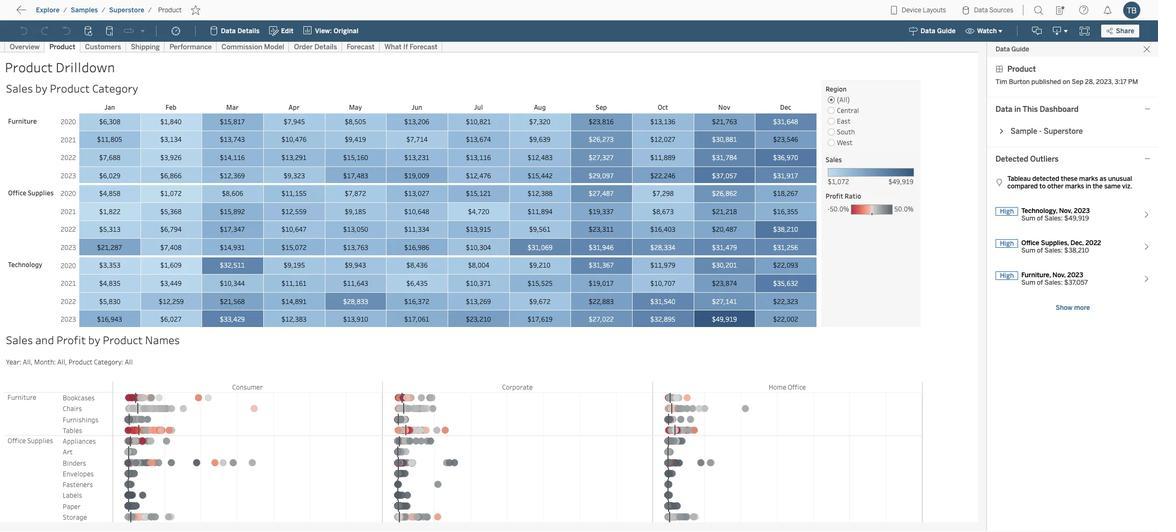 Task type: describe. For each thing, give the bounding box(es) containing it.
explore link
[[35, 6, 60, 14]]

skip to content link
[[26, 6, 109, 20]]

2 / from the left
[[102, 6, 105, 14]]

to
[[48, 8, 57, 18]]

explore / samples / superstore /
[[36, 6, 152, 14]]

superstore
[[109, 6, 144, 14]]

product element
[[155, 6, 185, 14]]

superstore link
[[109, 6, 145, 14]]

samples link
[[70, 6, 99, 14]]

1 / from the left
[[63, 6, 67, 14]]



Task type: locate. For each thing, give the bounding box(es) containing it.
skip
[[28, 8, 46, 18]]

product
[[158, 6, 182, 14]]

skip to content
[[28, 8, 92, 18]]

2 horizontal spatial /
[[148, 6, 152, 14]]

/
[[63, 6, 67, 14], [102, 6, 105, 14], [148, 6, 152, 14]]

1 horizontal spatial /
[[102, 6, 105, 14]]

explore
[[36, 6, 60, 14]]

content
[[59, 8, 92, 18]]

3 / from the left
[[148, 6, 152, 14]]

/ right to
[[63, 6, 67, 14]]

/ right 'samples'
[[102, 6, 105, 14]]

samples
[[71, 6, 98, 14]]

0 horizontal spatial /
[[63, 6, 67, 14]]

/ left product element
[[148, 6, 152, 14]]



Task type: vqa. For each thing, say whether or not it's contained in the screenshot.
Test workbook link
no



